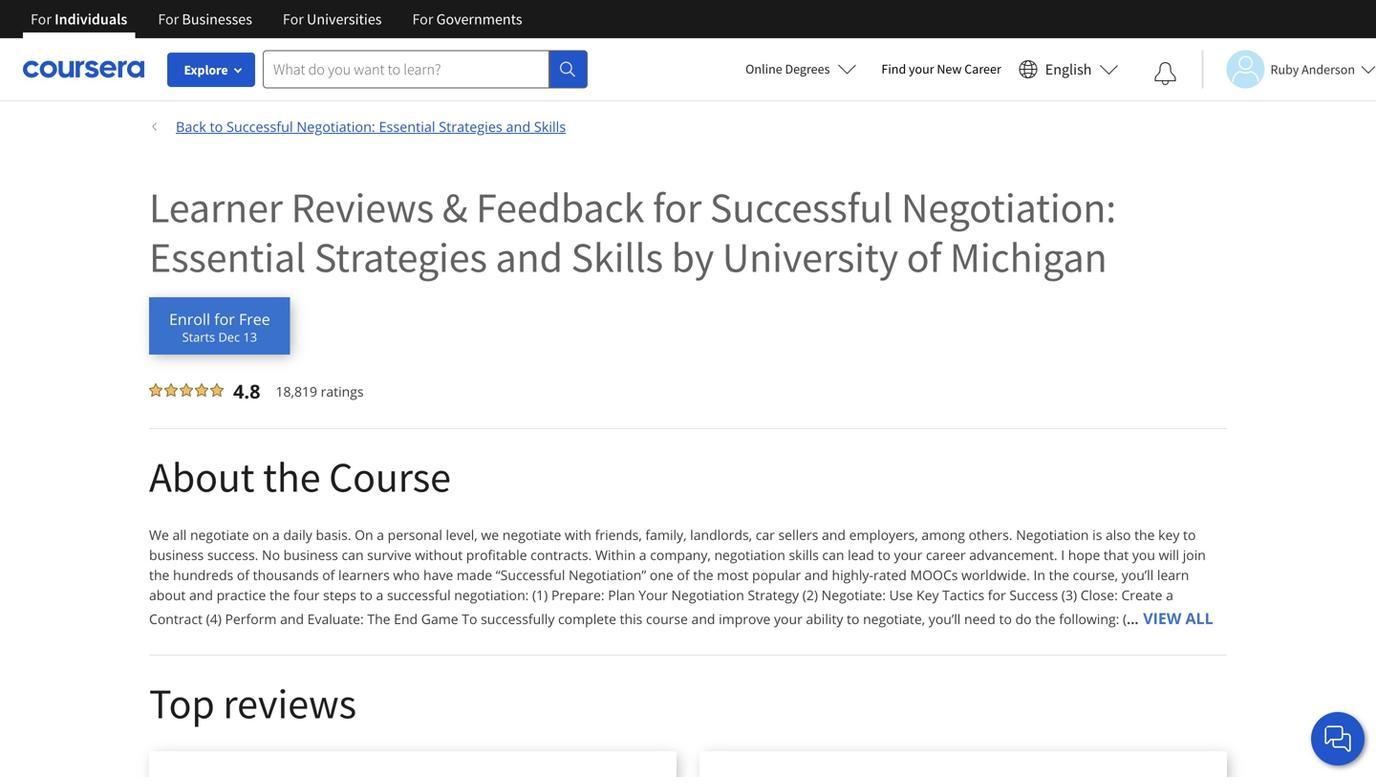 Task type: locate. For each thing, give the bounding box(es) containing it.
business down all
[[149, 546, 204, 564]]

all
[[172, 526, 187, 544]]

0 horizontal spatial for
[[214, 309, 235, 329]]

0 horizontal spatial negotiation
[[671, 586, 744, 604]]

(4)
[[206, 610, 222, 628]]

4.8
[[233, 378, 260, 404]]

contracts.
[[531, 546, 592, 564]]

rated
[[874, 566, 907, 584]]

1 for from the left
[[31, 10, 52, 29]]

university
[[722, 230, 898, 283]]

for for individuals
[[31, 10, 52, 29]]

successful inside learner reviews & feedback for successful negotiation: essential strategies and skills by university of michigan
[[710, 181, 893, 234]]

and down hundreds
[[189, 586, 213, 604]]

can left the lead
[[822, 546, 844, 564]]

2 horizontal spatial for
[[988, 586, 1006, 604]]

1 vertical spatial skills
[[571, 230, 663, 283]]

1 vertical spatial negotiation
[[671, 586, 744, 604]]

successful
[[227, 117, 293, 136], [710, 181, 893, 234]]

to down negotiate:
[[847, 610, 860, 628]]

the right 'in'
[[1049, 566, 1069, 584]]

can
[[342, 546, 364, 564], [822, 546, 844, 564]]

top reviews
[[149, 677, 356, 730]]

0 horizontal spatial successful
[[227, 117, 293, 136]]

for universities
[[283, 10, 382, 29]]

key
[[917, 586, 939, 604]]

negotiation down most
[[671, 586, 744, 604]]

others.
[[969, 526, 1013, 544]]

0 vertical spatial for
[[653, 181, 702, 234]]

for up what do you want to learn? text field
[[412, 10, 433, 29]]

a right within
[[639, 546, 647, 564]]

for left free
[[214, 309, 235, 329]]

online
[[746, 60, 782, 77]]

will
[[1159, 546, 1179, 564]]

survive
[[367, 546, 412, 564]]

1 horizontal spatial negotiation:
[[901, 181, 1116, 234]]

2 negotiate from the left
[[502, 526, 561, 544]]

starts
[[182, 329, 215, 345]]

0 horizontal spatial business
[[149, 546, 204, 564]]

1 horizontal spatial negotiate
[[502, 526, 561, 544]]

advancement.
[[969, 546, 1058, 564]]

to right back
[[210, 117, 223, 136]]

essential
[[379, 117, 435, 136], [149, 230, 306, 283]]

and right &
[[496, 230, 563, 283]]

business down daily
[[284, 546, 338, 564]]

lead
[[848, 546, 874, 564]]

1 vertical spatial your
[[894, 546, 923, 564]]

0 vertical spatial successful
[[227, 117, 293, 136]]

essential inside learner reviews & feedback for successful negotiation: essential strategies and skills by university of michigan
[[149, 230, 306, 283]]

all
[[1186, 608, 1213, 628]]

2 vertical spatial for
[[988, 586, 1006, 604]]

2 for from the left
[[158, 10, 179, 29]]

0 vertical spatial your
[[909, 60, 934, 77]]

popular
[[752, 566, 801, 584]]

following:
[[1059, 610, 1120, 628]]

do
[[1015, 610, 1032, 628]]

4 for from the left
[[412, 10, 433, 29]]

the left most
[[693, 566, 714, 584]]

explore button
[[167, 53, 255, 87]]

(1)
[[532, 586, 548, 604]]

for for businesses
[[158, 10, 179, 29]]

negotiate up contracts.
[[502, 526, 561, 544]]

view all button
[[1142, 605, 1214, 632]]

for left individuals
[[31, 10, 52, 29]]

the
[[367, 610, 390, 628]]

online degrees button
[[730, 48, 872, 90]]

1 horizontal spatial can
[[822, 546, 844, 564]]

for left universities
[[283, 10, 304, 29]]

the up daily
[[263, 450, 321, 503]]

dec
[[218, 329, 240, 345]]

2 filled star image from the left
[[164, 383, 178, 397]]

one
[[650, 566, 674, 584]]

and up (2)
[[805, 566, 828, 584]]

chevron left image
[[149, 121, 161, 132]]

we all negotiate on a daily basis. on a personal level, we negotiate with friends, family, landlords, car sellers and employers, among others. negotiation is also the key to business success. no business can survive without profitable contracts. within a company, negotiation skills can lead to your career advancement.  i hope that you will join the hundreds of thousands of learners who have made "successful negotiation" one of the most popular and highly-rated moocs worldwide.  in the course, you'll learn about and practice the four steps to a successful negotiation:  (1) prepare: plan your negotiation strategy (2) negotiate: use key tactics for success (3) close: create a contract (4) perform and evaluate: the end game  to successfully complete this course and improve your ability to negotiate, you'll need to do the following:  ( ... view all
[[149, 526, 1213, 628]]

1 vertical spatial strategies
[[314, 230, 487, 283]]

that
[[1104, 546, 1129, 564]]

and down 'four'
[[280, 610, 304, 628]]

your right find
[[909, 60, 934, 77]]

a right on
[[377, 526, 384, 544]]

your up 'rated'
[[894, 546, 923, 564]]

for down back to successful negotiation: essential strategies and skills link
[[653, 181, 702, 234]]

your
[[639, 586, 668, 604]]

3 for from the left
[[283, 10, 304, 29]]

0 vertical spatial essential
[[379, 117, 435, 136]]

negotiate up success.
[[190, 526, 249, 544]]

you'll
[[1122, 566, 1154, 584], [929, 610, 961, 628]]

2 business from the left
[[284, 546, 338, 564]]

course
[[329, 450, 451, 503]]

0 horizontal spatial you'll
[[929, 610, 961, 628]]

negotiate,
[[863, 610, 925, 628]]

learner
[[149, 181, 283, 234]]

to
[[210, 117, 223, 136], [1183, 526, 1196, 544], [878, 546, 891, 564], [360, 586, 373, 604], [847, 610, 860, 628], [999, 610, 1012, 628]]

a down the learn
[[1166, 586, 1174, 604]]

skills up 'feedback'
[[534, 117, 566, 136]]

degrees
[[785, 60, 830, 77]]

negotiation
[[1016, 526, 1089, 544], [671, 586, 744, 604]]

company,
[[650, 546, 711, 564]]

the up you
[[1135, 526, 1155, 544]]

0 horizontal spatial negotiate
[[190, 526, 249, 544]]

view
[[1143, 608, 1182, 628]]

show notifications image
[[1154, 62, 1177, 85]]

essential inside back to successful negotiation: essential strategies and skills link
[[379, 117, 435, 136]]

0 vertical spatial strategies
[[439, 117, 503, 136]]

1 horizontal spatial you'll
[[1122, 566, 1154, 584]]

back
[[176, 117, 206, 136]]

13
[[243, 329, 257, 345]]

your down strategy
[[774, 610, 803, 628]]

top
[[149, 677, 215, 730]]

ruby anderson button
[[1202, 50, 1376, 88]]

for individuals
[[31, 10, 127, 29]]

successful
[[387, 586, 451, 604]]

skills left the by
[[571, 230, 663, 283]]

0 vertical spatial negotiation:
[[297, 117, 375, 136]]

and inside learner reviews & feedback for successful negotiation: essential strategies and skills by university of michigan
[[496, 230, 563, 283]]

0 horizontal spatial negotiation:
[[297, 117, 375, 136]]

negotiate:
[[822, 586, 886, 604]]

filled star image
[[149, 383, 162, 397], [164, 383, 178, 397], [195, 383, 208, 397], [210, 383, 224, 397]]

essential down what do you want to learn? text field
[[379, 117, 435, 136]]

explore
[[184, 61, 228, 78]]

1 horizontal spatial successful
[[710, 181, 893, 234]]

complete
[[558, 610, 616, 628]]

1 horizontal spatial for
[[653, 181, 702, 234]]

of
[[907, 230, 942, 283], [237, 566, 249, 584], [322, 566, 335, 584], [677, 566, 690, 584]]

to left do
[[999, 610, 1012, 628]]

you'll down key
[[929, 610, 961, 628]]

1 vertical spatial for
[[214, 309, 235, 329]]

the
[[263, 450, 321, 503], [1135, 526, 1155, 544], [149, 566, 170, 584], [693, 566, 714, 584], [1049, 566, 1069, 584], [269, 586, 290, 604], [1035, 610, 1056, 628]]

0 horizontal spatial can
[[342, 546, 364, 564]]

skills
[[789, 546, 819, 564]]

1 vertical spatial you'll
[[929, 610, 961, 628]]

1 horizontal spatial essential
[[379, 117, 435, 136]]

car
[[756, 526, 775, 544]]

essential up free
[[149, 230, 306, 283]]

course
[[646, 610, 688, 628]]

made
[[457, 566, 492, 584]]

for down worldwide.
[[988, 586, 1006, 604]]

free
[[239, 309, 270, 329]]

enroll
[[169, 309, 210, 329]]

1 vertical spatial essential
[[149, 230, 306, 283]]

1 vertical spatial negotiation:
[[901, 181, 1116, 234]]

you'll up create
[[1122, 566, 1154, 584]]

for
[[31, 10, 52, 29], [158, 10, 179, 29], [283, 10, 304, 29], [412, 10, 433, 29]]

1 horizontal spatial skills
[[571, 230, 663, 283]]

reviews
[[223, 677, 356, 730]]

for for universities
[[283, 10, 304, 29]]

success
[[1010, 586, 1058, 604]]

None search field
[[263, 50, 588, 88]]

individuals
[[55, 10, 127, 29]]

1 filled star image from the left
[[149, 383, 162, 397]]

new
[[937, 60, 962, 77]]

to
[[462, 610, 477, 628]]

1 vertical spatial successful
[[710, 181, 893, 234]]

governments
[[436, 10, 522, 29]]

for left "businesses"
[[158, 10, 179, 29]]

can down on
[[342, 546, 364, 564]]

0 horizontal spatial essential
[[149, 230, 306, 283]]

without
[[415, 546, 463, 564]]

among
[[922, 526, 965, 544]]

negotiation up i
[[1016, 526, 1089, 544]]

and
[[506, 117, 531, 136], [496, 230, 563, 283], [822, 526, 846, 544], [805, 566, 828, 584], [189, 586, 213, 604], [280, 610, 304, 628], [692, 610, 715, 628]]

1 business from the left
[[149, 546, 204, 564]]

1 horizontal spatial business
[[284, 546, 338, 564]]

we
[[481, 526, 499, 544]]

about
[[149, 450, 255, 503]]

1 horizontal spatial negotiation
[[1016, 526, 1089, 544]]

and right the sellers
[[822, 526, 846, 544]]

family,
[[646, 526, 687, 544]]

about
[[149, 586, 186, 604]]

coursera image
[[23, 54, 144, 84]]

0 vertical spatial skills
[[534, 117, 566, 136]]



Task type: vqa. For each thing, say whether or not it's contained in the screenshot.
interested
no



Task type: describe. For each thing, give the bounding box(es) containing it.
create
[[1121, 586, 1163, 604]]

friends,
[[595, 526, 642, 544]]

personal
[[388, 526, 442, 544]]

ability
[[806, 610, 843, 628]]

have
[[423, 566, 453, 584]]

for inside learner reviews & feedback for successful negotiation: essential strategies and skills by university of michigan
[[653, 181, 702, 234]]

to right key
[[1183, 526, 1196, 544]]

thousands
[[253, 566, 319, 584]]

the right do
[[1035, 610, 1056, 628]]

for inside we all negotiate on a daily basis. on a personal level, we negotiate with friends, family, landlords, car sellers and employers, among others. negotiation is also the key to business success. no business can survive without profitable contracts. within a company, negotiation skills can lead to your career advancement.  i hope that you will join the hundreds of thousands of learners who have made "successful negotiation" one of the most popular and highly-rated moocs worldwide.  in the course, you'll learn about and practice the four steps to a successful negotiation:  (1) prepare: plan your negotiation strategy (2) negotiate: use key tactics for success (3) close: create a contract (4) perform and evaluate: the end game  to successfully complete this course and improve your ability to negotiate, you'll need to do the following:  ( ... view all
[[988, 586, 1006, 604]]

about the course
[[149, 450, 451, 503]]

universities
[[307, 10, 382, 29]]

chat with us image
[[1323, 723, 1353, 754]]

18,819
[[276, 382, 317, 400]]

end
[[394, 610, 418, 628]]

this
[[620, 610, 643, 628]]

a right the on
[[272, 526, 280, 544]]

learn
[[1157, 566, 1189, 584]]

english
[[1045, 60, 1092, 79]]

we
[[149, 526, 169, 544]]

basis.
[[316, 526, 351, 544]]

tactics
[[942, 586, 985, 604]]

level,
[[446, 526, 478, 544]]

hope
[[1068, 546, 1100, 564]]

banner navigation
[[15, 0, 538, 38]]

of inside learner reviews & feedback for successful negotiation: essential strategies and skills by university of michigan
[[907, 230, 942, 283]]

with
[[565, 526, 592, 544]]

(2)
[[803, 586, 818, 604]]

use
[[889, 586, 913, 604]]

career
[[965, 60, 1001, 77]]

and up 'feedback'
[[506, 117, 531, 136]]

for inside enroll for free starts dec 13
[[214, 309, 235, 329]]

find
[[882, 60, 906, 77]]

2 can from the left
[[822, 546, 844, 564]]

anderson
[[1302, 61, 1355, 78]]

on
[[253, 526, 269, 544]]

four
[[293, 586, 320, 604]]

moocs
[[910, 566, 958, 584]]

key
[[1158, 526, 1180, 544]]

to down 'learners'
[[360, 586, 373, 604]]

What do you want to learn? text field
[[263, 50, 550, 88]]

to inside back to successful negotiation: essential strategies and skills link
[[210, 117, 223, 136]]

enroll for free starts dec 13
[[169, 309, 270, 345]]

plan
[[608, 586, 635, 604]]

"successful
[[496, 566, 565, 584]]

hundreds
[[173, 566, 233, 584]]

find your new career link
[[872, 57, 1011, 81]]

feedback
[[476, 181, 644, 234]]

the down thousands
[[269, 586, 290, 604]]

steps
[[323, 586, 356, 604]]

success.
[[207, 546, 258, 564]]

profitable
[[466, 546, 527, 564]]

&
[[442, 181, 468, 234]]

need
[[964, 610, 996, 628]]

for businesses
[[158, 10, 252, 29]]

0 vertical spatial you'll
[[1122, 566, 1154, 584]]

practice
[[217, 586, 266, 604]]

back to successful negotiation: essential strategies and skills link
[[149, 101, 1227, 137]]

(
[[1123, 610, 1127, 628]]

the up about
[[149, 566, 170, 584]]

by
[[672, 230, 714, 283]]

skills inside learner reviews & feedback for successful negotiation: essential strategies and skills by university of michigan
[[571, 230, 663, 283]]

daily
[[283, 526, 312, 544]]

...
[[1127, 609, 1139, 628]]

and right course
[[692, 610, 715, 628]]

improve
[[719, 610, 771, 628]]

strategies inside learner reviews & feedback for successful negotiation: essential strategies and skills by university of michigan
[[314, 230, 487, 283]]

negotiation: inside back to successful negotiation: essential strategies and skills link
[[297, 117, 375, 136]]

3 filled star image from the left
[[195, 383, 208, 397]]

a up the
[[376, 586, 384, 604]]

on
[[355, 526, 373, 544]]

course,
[[1073, 566, 1118, 584]]

for for governments
[[412, 10, 433, 29]]

you
[[1132, 546, 1155, 564]]

1 can from the left
[[342, 546, 364, 564]]

employers,
[[849, 526, 918, 544]]

no
[[262, 546, 280, 564]]

2 vertical spatial your
[[774, 610, 803, 628]]

highly-
[[832, 566, 874, 584]]

contract
[[149, 610, 203, 628]]

4 filled star image from the left
[[210, 383, 224, 397]]

perform
[[225, 610, 277, 628]]

filled star image
[[180, 383, 193, 397]]

0 vertical spatial negotiation
[[1016, 526, 1089, 544]]

0 horizontal spatial skills
[[534, 117, 566, 136]]

close:
[[1081, 586, 1118, 604]]

negotiation
[[714, 546, 785, 564]]

landlords,
[[690, 526, 752, 544]]

negotiation:
[[454, 586, 529, 604]]

ruby
[[1271, 61, 1299, 78]]

negotiation"
[[569, 566, 646, 584]]

to down employers,
[[878, 546, 891, 564]]

negotiation: inside learner reviews & feedback for successful negotiation: essential strategies and skills by university of michigan
[[901, 181, 1116, 234]]

your inside find your new career link
[[909, 60, 934, 77]]

is
[[1093, 526, 1102, 544]]

in
[[1034, 566, 1046, 584]]

reviews
[[291, 181, 434, 234]]

game
[[421, 610, 458, 628]]

1 negotiate from the left
[[190, 526, 249, 544]]

worldwide.
[[962, 566, 1030, 584]]



